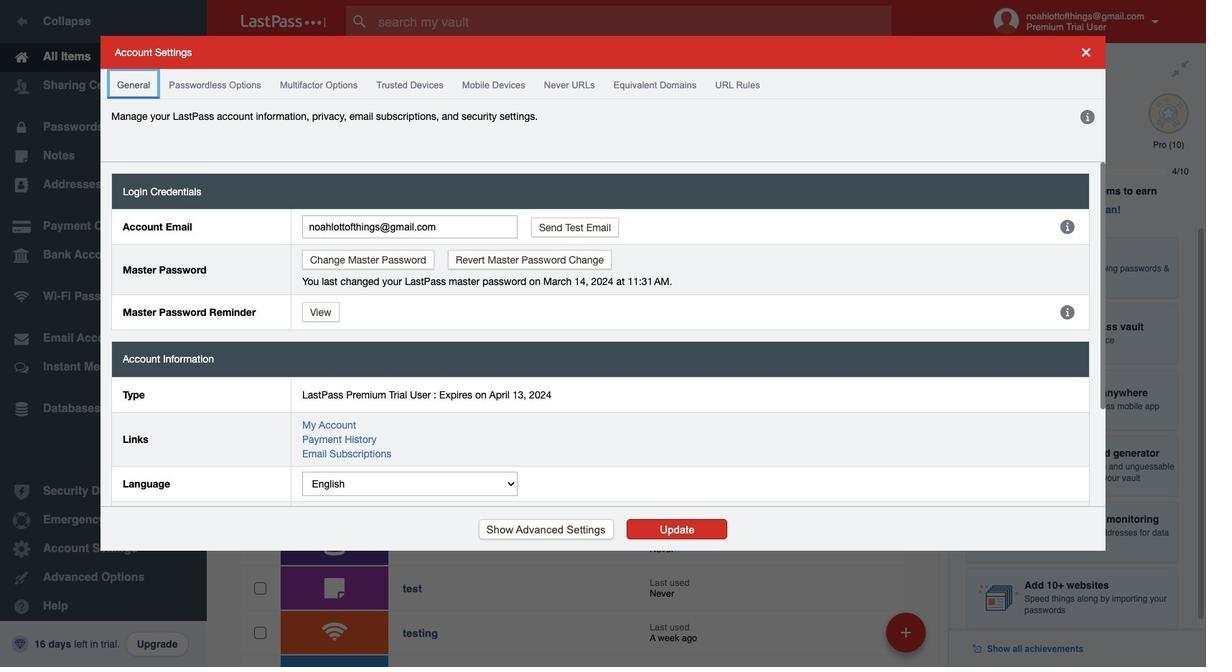 Task type: locate. For each thing, give the bounding box(es) containing it.
Search search field
[[346, 6, 920, 37]]

lastpass image
[[241, 15, 326, 28]]

vault options navigation
[[207, 43, 949, 86]]

new item image
[[901, 627, 911, 637]]

main navigation navigation
[[0, 0, 207, 667]]

new item navigation
[[881, 608, 935, 667]]



Task type: vqa. For each thing, say whether or not it's contained in the screenshot.
New Item element
no



Task type: describe. For each thing, give the bounding box(es) containing it.
search my vault text field
[[346, 6, 920, 37]]



